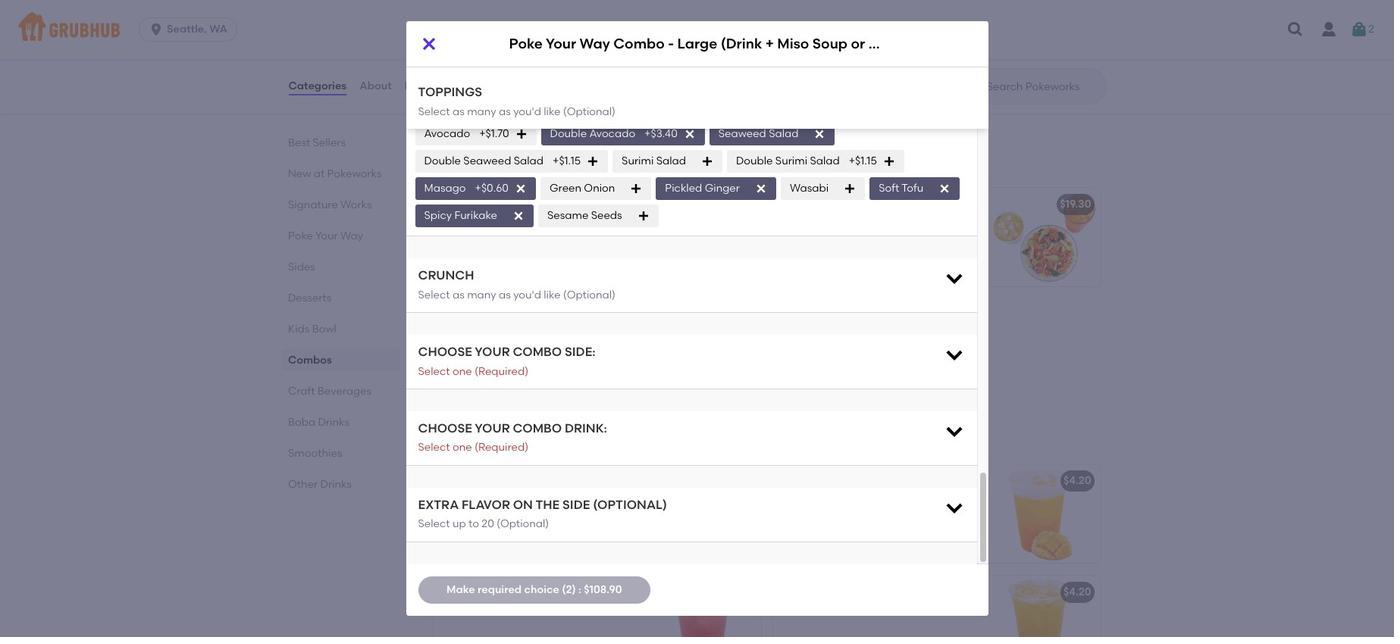 Task type: vqa. For each thing, say whether or not it's contained in the screenshot.


Task type: describe. For each thing, give the bounding box(es) containing it.
2 vertical spatial chips)
[[748, 310, 782, 322]]

(optional)
[[593, 498, 667, 512]]

main navigation navigation
[[0, 0, 1394, 59]]

tofu
[[500, 54, 521, 67]]

tofu
[[902, 182, 924, 195]]

+$1.15 for double surimi salad
[[849, 155, 877, 168]]

2 avocado from the left
[[589, 127, 635, 140]]

required
[[478, 584, 522, 597]]

other drinks
[[288, 478, 351, 491]]

:
[[579, 584, 581, 597]]

to inside mix up to 2 proteins with your choice of base, mix-ins, toppings, and flavor.
[[818, 220, 828, 232]]

like inside the crunch select as many as you'd like (optional)
[[544, 289, 561, 302]]

1 vertical spatial beverages
[[476, 429, 561, 448]]

2 vertical spatial choice
[[524, 584, 559, 597]]

2 horizontal spatial kettle
[[869, 35, 909, 53]]

or inside the chicken or tofu with white rice, sweet corn, mandarin orange, edamame, surimi salad, wonton crisps, and pokeworks classic
[[487, 54, 498, 67]]

base,
[[795, 235, 823, 248]]

0 vertical spatial craft
[[288, 385, 315, 398]]

extra flavor on the side (optional) select up to 20 (optional)
[[418, 498, 667, 531]]

(optional) inside extra flavor on the side (optional) select up to 20 (optional)
[[497, 518, 549, 531]]

pickled
[[665, 182, 702, 195]]

up inside extra flavor on the side (optional) select up to 20 (optional)
[[453, 518, 466, 531]]

2 surimi from the left
[[776, 155, 808, 168]]

as down surimi at the left
[[499, 105, 511, 118]]

0 horizontal spatial beverages
[[317, 385, 371, 398]]

wa
[[209, 23, 227, 36]]

soft
[[879, 182, 899, 195]]

crunch select as many as you'd like (optional)
[[418, 269, 616, 302]]

1 vertical spatial (drink
[[572, 198, 603, 211]]

mix
[[782, 220, 799, 232]]

reviews button
[[404, 59, 448, 114]]

as up three proteins with your choice of mix ins, toppings, and flavor.
[[499, 289, 511, 302]]

1 you'd from the top
[[513, 90, 541, 103]]

combo for drink:
[[513, 422, 562, 436]]

crunch
[[418, 269, 474, 283]]

poke your way
[[288, 230, 363, 243]]

2 vertical spatial combo
[[521, 310, 560, 322]]

new
[[288, 168, 311, 180]]

choice inside three proteins with your choice of mix ins, toppings, and flavor.
[[568, 331, 603, 344]]

desserts
[[288, 292, 331, 305]]

1 many from the top
[[467, 90, 496, 103]]

sellers
[[312, 136, 345, 149]]

mix-
[[825, 235, 848, 248]]

you'd inside the crunch select as many as you'd like (optional)
[[513, 289, 541, 302]]

strawberry
[[442, 586, 500, 599]]

extra
[[418, 498, 459, 512]]

reviews
[[405, 79, 447, 92]]

sweet
[[442, 70, 473, 83]]

strawberry lemonade
[[442, 586, 558, 599]]

lilikoi green tea image
[[987, 576, 1101, 638]]

1 vertical spatial craft
[[430, 429, 473, 448]]

masago
[[424, 182, 466, 195]]

onion
[[584, 182, 615, 195]]

lilikoi lemonade image
[[647, 465, 761, 564]]

proteins inside mix up to 2 proteins with your choice of base, mix-ins, toppings, and flavor.
[[839, 220, 881, 232]]

classic
[[557, 100, 594, 113]]

surimi
[[502, 85, 532, 98]]

kids bowl
[[288, 323, 336, 336]]

as down corn,
[[499, 90, 511, 103]]

0 vertical spatial large
[[678, 35, 718, 53]]

1 vertical spatial your
[[315, 230, 337, 243]]

choose your combo side: select one (required)
[[418, 345, 596, 378]]

0 horizontal spatial pokeworks
[[327, 168, 381, 180]]

seattle, wa button
[[139, 17, 243, 42]]

0 horizontal spatial seaweed
[[464, 155, 511, 168]]

spicy furikake
[[424, 209, 497, 222]]

lemonade for lilikoi lemonade
[[475, 475, 530, 488]]

chicken or tofu with white rice, sweet corn, mandarin orange, edamame, surimi salad, wonton crisps, and pokeworks classic
[[442, 54, 607, 113]]

seattle,
[[167, 23, 207, 36]]

categories
[[289, 79, 347, 92]]

mix
[[442, 346, 461, 359]]

wasabi
[[790, 182, 829, 195]]

level
[[475, 11, 502, 24]]

0 vertical spatial seaweed
[[719, 127, 766, 140]]

2 you'd from the top
[[513, 105, 541, 118]]

flavor. inside mix up to 2 proteins with your choice of base, mix-ins, toppings, and flavor.
[[782, 250, 813, 263]]

1 vertical spatial kettle
[[683, 198, 714, 211]]

your inside mix up to 2 proteins with your choice of base, mix-ins, toppings, and flavor.
[[908, 220, 930, 232]]

green onion
[[550, 182, 615, 195]]

about
[[360, 79, 392, 92]]

0 vertical spatial poke
[[509, 35, 543, 53]]

seeds
[[591, 209, 622, 222]]

double surimi salad
[[736, 155, 840, 168]]

1 toppings from the top
[[418, 70, 482, 85]]

Search Pokeworks search field
[[985, 80, 1101, 94]]

0 horizontal spatial combos
[[288, 354, 332, 367]]

(optional) inside the crunch select as many as you'd like (optional)
[[563, 289, 616, 302]]

select inside the crunch select as many as you'd like (optional)
[[418, 289, 450, 302]]

soft tofu
[[879, 182, 924, 195]]

best
[[288, 136, 310, 149]]

(required) for drink:
[[475, 442, 529, 455]]

up inside mix up to 2 proteins with your choice of base, mix-ins, toppings, and flavor.
[[802, 220, 815, 232]]

1 vertical spatial poke
[[288, 230, 313, 243]]

flavor
[[462, 498, 510, 512]]

20
[[482, 518, 494, 531]]

edamame,
[[442, 85, 499, 98]]

new at pokeworks
[[288, 168, 381, 180]]

2 vertical spatial kettle
[[714, 310, 745, 322]]

0 vertical spatial soup
[[813, 35, 848, 53]]

bowl
[[312, 323, 336, 336]]

0 vertical spatial chips)
[[912, 35, 957, 53]]

ins, inside mix up to 2 proteins with your choice of base, mix-ins, toppings, and flavor.
[[848, 235, 865, 248]]

1 horizontal spatial soup
[[672, 310, 699, 322]]

one for choose your combo drink:
[[453, 442, 472, 455]]

2 vertical spatial (drink
[[603, 310, 634, 322]]

$108.90
[[584, 584, 622, 597]]

smoothies
[[288, 447, 342, 460]]

sides
[[288, 261, 315, 274]]

2 many from the top
[[467, 105, 496, 118]]

2 vertical spatial your
[[470, 310, 493, 322]]

2 horizontal spatial miso
[[777, 35, 809, 53]]

2 vertical spatial poke
[[442, 310, 468, 322]]

pickled ginger
[[665, 182, 740, 195]]

0 vertical spatial poke your way combo - large (drink + miso soup or kettle chips)
[[509, 35, 957, 53]]

svg image inside 2 button
[[1350, 20, 1369, 39]]

+$0.60
[[475, 182, 509, 195]]

poke your way combo - large (drink + miso soup or kettle chips) image
[[647, 300, 761, 398]]

1 like from the top
[[544, 90, 561, 103]]

one for choose your combo side:
[[453, 365, 472, 378]]

0 vertical spatial your
[[546, 35, 576, 53]]

toppings, inside mix up to 2 proteins with your choice of base, mix-ins, toppings, and flavor.
[[867, 235, 916, 248]]

rice,
[[578, 54, 600, 67]]

seaweed salad
[[719, 127, 799, 140]]

svg image inside seattle, wa button
[[149, 22, 164, 37]]

furikake
[[455, 209, 497, 222]]

strawberry lemonade image
[[647, 576, 761, 638]]

2 toppings select as many as you'd like (optional) from the top
[[418, 85, 616, 118]]

and inside mix up to 2 proteins with your choice of base, mix-ins, toppings, and flavor.
[[918, 235, 939, 248]]

categories button
[[288, 59, 347, 114]]

orange,
[[557, 70, 597, 83]]

chicken
[[442, 54, 485, 67]]

side
[[563, 498, 590, 512]]

2 horizontal spatial way
[[580, 35, 610, 53]]

0 vertical spatial craft beverages
[[288, 385, 371, 398]]

2 select from the top
[[418, 105, 450, 118]]

green
[[550, 182, 582, 195]]

surimi salad
[[622, 155, 686, 168]]

wonton
[[569, 85, 607, 98]]

kids
[[288, 323, 309, 336]]

+$3.40
[[645, 127, 678, 140]]

on
[[513, 498, 533, 512]]

mix up to 2 proteins with your choice of base, mix-ins, toppings, and flavor.
[[782, 220, 968, 263]]

flavor
[[442, 11, 473, 24]]

many inside the crunch select as many as you'd like (optional)
[[467, 289, 496, 302]]

to inside extra flavor on the side (optional) select up to 20 (optional)
[[469, 518, 479, 531]]

1 horizontal spatial -
[[668, 35, 674, 53]]



Task type: locate. For each thing, give the bounding box(es) containing it.
crisps,
[[442, 100, 475, 113]]

of inside three proteins with your choice of mix ins, toppings, and flavor.
[[605, 331, 615, 344]]

double avocado
[[550, 127, 635, 140]]

and down 'edamame,'
[[478, 100, 498, 113]]

chips)
[[912, 35, 957, 53], [717, 198, 750, 211], [748, 310, 782, 322]]

0 vertical spatial (drink
[[721, 35, 762, 53]]

1 combo from the top
[[513, 345, 562, 359]]

and
[[478, 100, 498, 113], [918, 235, 939, 248], [533, 346, 554, 359]]

way up rice,
[[580, 35, 610, 53]]

select down extra
[[418, 518, 450, 531]]

svg image
[[1287, 20, 1305, 39], [149, 22, 164, 37], [515, 128, 527, 140], [814, 128, 826, 140], [587, 156, 599, 168], [701, 156, 713, 168], [515, 183, 527, 195], [630, 183, 642, 195], [755, 183, 767, 195], [939, 183, 951, 195], [513, 210, 525, 222], [944, 497, 965, 518]]

$19.30 for $19.30
[[1060, 198, 1091, 211]]

0 vertical spatial of
[[782, 235, 792, 248]]

$22.65
[[719, 310, 752, 322]]

+$1.15 up green
[[553, 155, 581, 168]]

spicy
[[424, 209, 452, 222]]

double
[[550, 127, 587, 140], [424, 155, 461, 168], [736, 155, 773, 168]]

you'd down mandarin
[[513, 90, 541, 103]]

2 inside button
[[1369, 23, 1375, 36]]

mango lemonade
[[782, 475, 877, 488]]

craft beverages up lilikoi lemonade
[[430, 429, 561, 448]]

double down seaweed salad
[[736, 155, 773, 168]]

0 horizontal spatial to
[[469, 518, 479, 531]]

2 horizontal spatial choice
[[933, 220, 968, 232]]

1 horizontal spatial craft
[[430, 429, 473, 448]]

like down mandarin
[[544, 90, 561, 103]]

flavor. inside three proteins with your choice of mix ins, toppings, and flavor.
[[556, 346, 587, 359]]

2 choose from the top
[[418, 422, 472, 436]]

kids bowl image
[[647, 23, 761, 122]]

double seaweed salad
[[424, 155, 544, 168]]

your
[[546, 35, 576, 53], [315, 230, 337, 243], [470, 310, 493, 322]]

0 horizontal spatial soup
[[641, 198, 668, 211]]

many down corn,
[[467, 90, 496, 103]]

drinks right other
[[320, 478, 351, 491]]

(required) inside choose your combo side: select one (required)
[[475, 365, 529, 378]]

of inside mix up to 2 proteins with your choice of base, mix-ins, toppings, and flavor.
[[782, 235, 792, 248]]

beverages
[[317, 385, 371, 398], [476, 429, 561, 448]]

0 vertical spatial toppings,
[[867, 235, 916, 248]]

your down tofu
[[908, 220, 930, 232]]

combo inside choose your combo side: select one (required)
[[513, 345, 562, 359]]

or
[[851, 35, 865, 53], [487, 54, 498, 67], [670, 198, 681, 211], [701, 310, 712, 322]]

$7.80
[[722, 33, 748, 46]]

1 horizontal spatial poke
[[442, 310, 468, 322]]

surimi up wasabi
[[776, 155, 808, 168]]

0 vertical spatial one
[[453, 365, 472, 378]]

no flavor level
[[424, 11, 502, 24]]

proteins inside three proteins with your choice of mix ins, toppings, and flavor.
[[474, 331, 516, 344]]

0 vertical spatial way
[[580, 35, 610, 53]]

many down 'edamame,'
[[467, 105, 496, 118]]

select down reviews
[[418, 105, 450, 118]]

craft up 'lilikoi'
[[430, 429, 473, 448]]

0 horizontal spatial miso
[[614, 198, 639, 211]]

double for double seaweed salad
[[424, 155, 461, 168]]

select inside extra flavor on the side (optional) select up to 20 (optional)
[[418, 518, 450, 531]]

poke up tofu
[[509, 35, 543, 53]]

1 horizontal spatial +$1.15
[[849, 155, 877, 168]]

0 vertical spatial combo
[[614, 35, 665, 53]]

select down mix at the bottom left of page
[[418, 365, 450, 378]]

(optional) down wonton
[[563, 105, 616, 118]]

one inside choose your combo side: select one (required)
[[453, 365, 472, 378]]

one down mix at the bottom left of page
[[453, 365, 472, 378]]

signature down at
[[288, 199, 338, 212]]

0 vertical spatial pokeworks
[[501, 100, 555, 113]]

(required) inside the choose your combo drink: select one (required)
[[475, 442, 529, 455]]

one up 'lilikoi'
[[453, 442, 472, 455]]

2 combo from the top
[[513, 422, 562, 436]]

1 vertical spatial combos
[[288, 354, 332, 367]]

choose inside choose your combo side: select one (required)
[[418, 345, 472, 359]]

about button
[[359, 59, 392, 114]]

large left $7.80
[[678, 35, 718, 53]]

surimi
[[622, 155, 654, 168], [776, 155, 808, 168]]

select inside choose your combo side: select one (required)
[[418, 365, 450, 378]]

as down 'edamame,'
[[453, 105, 465, 118]]

of
[[782, 235, 792, 248], [605, 331, 615, 344]]

1 vertical spatial -
[[563, 310, 567, 322]]

mandarin
[[504, 70, 554, 83]]

1 surimi from the left
[[622, 155, 654, 168]]

0 horizontal spatial avocado
[[424, 127, 470, 140]]

one
[[453, 365, 472, 378], [453, 442, 472, 455]]

your down the signature works
[[315, 230, 337, 243]]

the
[[536, 498, 560, 512]]

mango lemonade image
[[987, 465, 1101, 564]]

0 horizontal spatial toppings,
[[482, 346, 531, 359]]

your inside three proteins with your choice of mix ins, toppings, and flavor.
[[543, 331, 565, 344]]

works
[[496, 198, 528, 211], [340, 199, 372, 212]]

2 like from the top
[[544, 105, 561, 118]]

large
[[678, 35, 718, 53], [570, 310, 600, 322]]

1 select from the top
[[418, 90, 450, 103]]

0 vertical spatial kettle
[[869, 35, 909, 53]]

1 horizontal spatial combos
[[430, 153, 497, 172]]

seaweed up double surimi salad
[[719, 127, 766, 140]]

your up side:
[[543, 331, 565, 344]]

$19.30 for $19.30 +
[[717, 198, 748, 211]]

works for signature works combo (drink + miso soup or kettle chips)
[[496, 198, 528, 211]]

to
[[818, 220, 828, 232], [469, 518, 479, 531]]

1 horizontal spatial beverages
[[476, 429, 561, 448]]

0 horizontal spatial way
[[340, 230, 363, 243]]

(optional) up side:
[[563, 289, 616, 302]]

1 vertical spatial drinks
[[320, 478, 351, 491]]

1 horizontal spatial large
[[678, 35, 718, 53]]

at
[[313, 168, 324, 180]]

0 horizontal spatial craft beverages
[[288, 385, 371, 398]]

0 horizontal spatial large
[[570, 310, 600, 322]]

as
[[453, 90, 465, 103], [499, 90, 511, 103], [453, 105, 465, 118], [499, 105, 511, 118], [453, 289, 465, 302], [499, 289, 511, 302]]

2 +$1.15 from the left
[[849, 155, 877, 168]]

$4.20 for lilikoi lemonade
[[1064, 475, 1091, 488]]

three proteins with your choice of mix ins, toppings, and flavor.
[[442, 331, 615, 359]]

pokeworks right at
[[327, 168, 381, 180]]

with up mandarin
[[523, 54, 545, 67]]

1 vertical spatial one
[[453, 442, 472, 455]]

2 inside mix up to 2 proteins with your choice of base, mix-ins, toppings, and flavor.
[[831, 220, 837, 232]]

like down salad,
[[544, 105, 561, 118]]

2 vertical spatial you'd
[[513, 289, 541, 302]]

to up mix-
[[818, 220, 828, 232]]

boba drinks
[[288, 416, 349, 429]]

surimi down +$3.40 at the top left of page
[[622, 155, 654, 168]]

2 horizontal spatial soup
[[813, 35, 848, 53]]

lemonade for strawberry lemonade
[[503, 586, 558, 599]]

toppings select as many as you'd like (optional) down mandarin
[[418, 85, 616, 118]]

ginger
[[705, 182, 740, 195]]

as down sweet
[[453, 90, 465, 103]]

0 horizontal spatial works
[[340, 199, 372, 212]]

beverages up boba drinks
[[317, 385, 371, 398]]

drinks
[[318, 416, 349, 429], [320, 478, 351, 491]]

toppings up crisps,
[[418, 85, 482, 99]]

proteins
[[839, 220, 881, 232], [474, 331, 516, 344]]

choose inside the choose your combo drink: select one (required)
[[418, 422, 472, 436]]

1 vertical spatial chips)
[[717, 198, 750, 211]]

works for signature works
[[340, 199, 372, 212]]

1 vertical spatial pokeworks
[[327, 168, 381, 180]]

1 vertical spatial toppings,
[[482, 346, 531, 359]]

select
[[418, 90, 450, 103], [418, 105, 450, 118], [418, 289, 450, 302], [418, 365, 450, 378], [418, 442, 450, 455], [418, 518, 450, 531]]

seaweed up +$0.60
[[464, 155, 511, 168]]

lilikoi
[[442, 475, 472, 488]]

(required) for side:
[[475, 365, 529, 378]]

1 vertical spatial and
[[918, 235, 939, 248]]

2 vertical spatial and
[[533, 346, 554, 359]]

poke
[[509, 35, 543, 53], [288, 230, 313, 243], [442, 310, 468, 322]]

and down tofu
[[918, 235, 939, 248]]

1 vertical spatial miso
[[614, 198, 639, 211]]

0 horizontal spatial flavor.
[[556, 346, 587, 359]]

to left 20
[[469, 518, 479, 531]]

drinks for boba drinks
[[318, 416, 349, 429]]

no
[[424, 11, 439, 24]]

0 vertical spatial combos
[[430, 153, 497, 172]]

with inside mix up to 2 proteins with your choice of base, mix-ins, toppings, and flavor.
[[884, 220, 905, 232]]

combo
[[513, 345, 562, 359], [513, 422, 562, 436]]

you'd down surimi at the left
[[513, 105, 541, 118]]

1 vertical spatial toppings
[[418, 85, 482, 99]]

ins,
[[848, 235, 865, 248], [463, 346, 480, 359]]

you'd
[[513, 90, 541, 103], [513, 105, 541, 118], [513, 289, 541, 302]]

with inside three proteins with your choice of mix ins, toppings, and flavor.
[[519, 331, 540, 344]]

drinks for other drinks
[[320, 478, 351, 491]]

poke your way combo - regular (drink + miso soup or kettle chips) image
[[987, 188, 1101, 287]]

1 +$1.15 from the left
[[553, 155, 581, 168]]

with up choose your combo side: select one (required)
[[519, 331, 540, 344]]

best sellers
[[288, 136, 345, 149]]

your up lilikoi lemonade
[[475, 422, 510, 436]]

+$1.70
[[479, 127, 509, 140]]

4 select from the top
[[418, 365, 450, 378]]

corn,
[[475, 70, 501, 83]]

2 toppings from the top
[[418, 85, 482, 99]]

(required) down three proteins with your choice of mix ins, toppings, and flavor.
[[475, 365, 529, 378]]

with inside the chicken or tofu with white rice, sweet corn, mandarin orange, edamame, surimi salad, wonton crisps, and pokeworks classic
[[523, 54, 545, 67]]

poke up sides
[[288, 230, 313, 243]]

0 horizontal spatial choice
[[524, 584, 559, 597]]

1 (required) from the top
[[475, 365, 529, 378]]

lemonade for mango lemonade
[[821, 475, 877, 488]]

many down crunch
[[467, 289, 496, 302]]

select inside the choose your combo drink: select one (required)
[[418, 442, 450, 455]]

mango
[[782, 475, 819, 488]]

1 vertical spatial proteins
[[474, 331, 516, 344]]

+$1.15 for double seaweed salad
[[553, 155, 581, 168]]

flavor.
[[782, 250, 813, 263], [556, 346, 587, 359]]

3 like from the top
[[544, 289, 561, 302]]

1 horizontal spatial miso
[[645, 310, 670, 322]]

double for double surimi salad
[[736, 155, 773, 168]]

1 one from the top
[[453, 365, 472, 378]]

select up 'lilikoi'
[[418, 442, 450, 455]]

1 avocado from the left
[[424, 127, 470, 140]]

your up three
[[470, 310, 493, 322]]

your for side:
[[475, 345, 510, 359]]

select down sweet
[[418, 90, 450, 103]]

2 vertical spatial like
[[544, 289, 561, 302]]

drinks right boba
[[318, 416, 349, 429]]

pokeworks
[[501, 100, 555, 113], [327, 168, 381, 180]]

2 vertical spatial soup
[[672, 310, 699, 322]]

combo left side:
[[513, 345, 562, 359]]

0 vertical spatial with
[[523, 54, 545, 67]]

as down crunch
[[453, 289, 465, 302]]

1 vertical spatial of
[[605, 331, 615, 344]]

your inside choose your combo side: select one (required)
[[475, 345, 510, 359]]

drink:
[[565, 422, 607, 436]]

up down extra
[[453, 518, 466, 531]]

- up side:
[[563, 310, 567, 322]]

2 your from the top
[[475, 422, 510, 436]]

$4.20 for strawberry lemonade
[[1064, 586, 1091, 599]]

0 vertical spatial choose
[[418, 345, 472, 359]]

choose for choose your combo drink:
[[418, 422, 472, 436]]

select down crunch
[[418, 289, 450, 302]]

like up three proteins with your choice of mix ins, toppings, and flavor.
[[544, 289, 561, 302]]

signature works
[[288, 199, 372, 212]]

3 select from the top
[[418, 289, 450, 302]]

lemonade up flavor
[[475, 475, 530, 488]]

1 vertical spatial way
[[340, 230, 363, 243]]

2 $19.30 from the left
[[1060, 198, 1091, 211]]

0 vertical spatial beverages
[[317, 385, 371, 398]]

pokeworks down surimi at the left
[[501, 100, 555, 113]]

with down 'soft'
[[884, 220, 905, 232]]

1 horizontal spatial double
[[550, 127, 587, 140]]

2 one from the top
[[453, 442, 472, 455]]

0 horizontal spatial $19.30
[[717, 198, 748, 211]]

1 your from the top
[[475, 345, 510, 359]]

0 horizontal spatial poke
[[288, 230, 313, 243]]

side:
[[565, 345, 596, 359]]

toppings, inside three proteins with your choice of mix ins, toppings, and flavor.
[[482, 346, 531, 359]]

seattle, wa
[[167, 23, 227, 36]]

5 select from the top
[[418, 442, 450, 455]]

1 horizontal spatial and
[[533, 346, 554, 359]]

beverages up lilikoi lemonade
[[476, 429, 561, 448]]

+$1.15
[[553, 155, 581, 168], [849, 155, 877, 168]]

craft beverages up boba drinks
[[288, 385, 371, 398]]

pokeworks inside the chicken or tofu with white rice, sweet corn, mandarin orange, edamame, surimi salad, wonton crisps, and pokeworks classic
[[501, 100, 555, 113]]

2 button
[[1350, 16, 1375, 43]]

combos up masago
[[430, 153, 497, 172]]

toppings, down 'soft'
[[867, 235, 916, 248]]

ins, right mix at the bottom left of page
[[463, 346, 480, 359]]

your for drink:
[[475, 422, 510, 436]]

and left side:
[[533, 346, 554, 359]]

1 horizontal spatial your
[[908, 220, 930, 232]]

combos down kids bowl
[[288, 354, 332, 367]]

1 vertical spatial flavor.
[[556, 346, 587, 359]]

double for double avocado
[[550, 127, 587, 140]]

0 vertical spatial many
[[467, 90, 496, 103]]

your
[[908, 220, 930, 232], [543, 331, 565, 344]]

0 horizontal spatial proteins
[[474, 331, 516, 344]]

1 horizontal spatial craft beverages
[[430, 429, 561, 448]]

signature for signature works
[[288, 199, 338, 212]]

one inside the choose your combo drink: select one (required)
[[453, 442, 472, 455]]

1 vertical spatial combo
[[530, 198, 569, 211]]

your up white
[[546, 35, 576, 53]]

like
[[544, 90, 561, 103], [544, 105, 561, 118], [544, 289, 561, 302]]

+$1.15 right double surimi salad
[[849, 155, 877, 168]]

salad,
[[535, 85, 566, 98]]

craft up boba
[[288, 385, 315, 398]]

0 horizontal spatial -
[[563, 310, 567, 322]]

1 vertical spatial with
[[884, 220, 905, 232]]

3 many from the top
[[467, 289, 496, 302]]

you'd up three proteins with your choice of mix ins, toppings, and flavor.
[[513, 289, 541, 302]]

poke up three
[[442, 310, 468, 322]]

signature down masago
[[442, 198, 493, 211]]

1 horizontal spatial seaweed
[[719, 127, 766, 140]]

kettle
[[869, 35, 909, 53], [683, 198, 714, 211], [714, 310, 745, 322]]

1 vertical spatial ins,
[[463, 346, 480, 359]]

1 vertical spatial poke your way combo - large (drink + miso soup or kettle chips)
[[442, 310, 782, 322]]

toppings select as many as you'd like (optional)
[[418, 70, 616, 103], [418, 85, 616, 118]]

with
[[523, 54, 545, 67], [884, 220, 905, 232], [519, 331, 540, 344]]

signature works combo (drink + miso soup or kettle chips) image
[[647, 188, 761, 287]]

2 vertical spatial way
[[496, 310, 519, 322]]

0 horizontal spatial and
[[478, 100, 498, 113]]

1 horizontal spatial up
[[802, 220, 815, 232]]

way
[[580, 35, 610, 53], [340, 230, 363, 243], [496, 310, 519, 322]]

- left $7.80
[[668, 35, 674, 53]]

1 horizontal spatial way
[[496, 310, 519, 322]]

white
[[547, 54, 575, 67]]

other
[[288, 478, 317, 491]]

svg image
[[517, 12, 529, 24], [1350, 20, 1369, 39], [420, 35, 438, 53], [684, 128, 696, 140], [883, 156, 895, 168], [844, 183, 856, 195], [637, 210, 650, 222], [944, 268, 965, 289], [944, 344, 965, 366], [944, 421, 965, 442]]

+
[[748, 33, 754, 46], [766, 35, 774, 53], [606, 198, 612, 211], [748, 198, 754, 211], [637, 310, 643, 322]]

and inside the chicken or tofu with white rice, sweet corn, mandarin orange, edamame, surimi salad, wonton crisps, and pokeworks classic
[[478, 100, 498, 113]]

0 vertical spatial proteins
[[839, 220, 881, 232]]

combos
[[430, 153, 497, 172], [288, 354, 332, 367]]

works down +$0.60
[[496, 198, 528, 211]]

$4.20 button
[[773, 576, 1101, 638]]

0 horizontal spatial 2
[[831, 220, 837, 232]]

0 horizontal spatial your
[[543, 331, 565, 344]]

your inside the choose your combo drink: select one (required)
[[475, 422, 510, 436]]

craft
[[288, 385, 315, 398], [430, 429, 473, 448]]

lemonade left (2) in the bottom of the page
[[503, 586, 558, 599]]

(drink
[[721, 35, 762, 53], [572, 198, 603, 211], [603, 310, 634, 322]]

choice inside mix up to 2 proteins with your choice of base, mix-ins, toppings, and flavor.
[[933, 220, 968, 232]]

lemonade right mango on the right bottom of page
[[821, 475, 877, 488]]

1 vertical spatial choice
[[568, 331, 603, 344]]

way down the signature works
[[340, 230, 363, 243]]

lemonade inside button
[[503, 586, 558, 599]]

toppings,
[[867, 235, 916, 248], [482, 346, 531, 359]]

0 vertical spatial you'd
[[513, 90, 541, 103]]

avocado down classic
[[589, 127, 635, 140]]

your right mix at the bottom left of page
[[475, 345, 510, 359]]

$4.20 inside 'button'
[[1064, 586, 1091, 599]]

1 toppings select as many as you'd like (optional) from the top
[[418, 70, 616, 103]]

choose your combo drink: select one (required)
[[418, 422, 607, 455]]

large up side:
[[570, 310, 600, 322]]

make
[[447, 584, 475, 597]]

boba
[[288, 416, 315, 429]]

seaweed
[[719, 127, 766, 140], [464, 155, 511, 168]]

toppings down chicken
[[418, 70, 482, 85]]

1 vertical spatial your
[[475, 422, 510, 436]]

ins, inside three proteins with your choice of mix ins, toppings, and flavor.
[[463, 346, 480, 359]]

signature works combo (drink + miso soup or kettle chips)
[[442, 198, 750, 211]]

1 choose from the top
[[418, 345, 472, 359]]

proteins up mix-
[[839, 220, 881, 232]]

(2)
[[562, 584, 576, 597]]

proteins up choose your combo side: select one (required)
[[474, 331, 516, 344]]

0 horizontal spatial your
[[315, 230, 337, 243]]

(optional) down on
[[497, 518, 549, 531]]

ins, right base,
[[848, 235, 865, 248]]

toppings, right mix at the bottom left of page
[[482, 346, 531, 359]]

1 vertical spatial like
[[544, 105, 561, 118]]

lilikoi lemonade
[[442, 475, 530, 488]]

3 you'd from the top
[[513, 289, 541, 302]]

0 vertical spatial your
[[908, 220, 930, 232]]

0 vertical spatial your
[[475, 345, 510, 359]]

1 vertical spatial you'd
[[513, 105, 541, 118]]

6 select from the top
[[418, 518, 450, 531]]

$4.20
[[724, 475, 752, 488], [1064, 475, 1091, 488], [1064, 586, 1091, 599]]

choose up 'lilikoi'
[[418, 422, 472, 436]]

salad
[[769, 127, 799, 140], [514, 155, 544, 168], [656, 155, 686, 168], [810, 155, 840, 168]]

1 horizontal spatial ins,
[[848, 235, 865, 248]]

double down classic
[[550, 127, 587, 140]]

three
[[442, 331, 472, 344]]

double up masago
[[424, 155, 461, 168]]

up up base,
[[802, 220, 815, 232]]

1 vertical spatial soup
[[641, 198, 668, 211]]

2 (required) from the top
[[475, 442, 529, 455]]

1 $19.30 from the left
[[717, 198, 748, 211]]

toppings select as many as you'd like (optional) down tofu
[[418, 70, 616, 103]]

(required) up lilikoi lemonade
[[475, 442, 529, 455]]

0 vertical spatial (required)
[[475, 365, 529, 378]]

choose for choose your combo side:
[[418, 345, 472, 359]]

way down the crunch select as many as you'd like (optional)
[[496, 310, 519, 322]]

2
[[1369, 23, 1375, 36], [831, 220, 837, 232]]

1 horizontal spatial signature
[[442, 198, 493, 211]]

sesame
[[547, 209, 589, 222]]

signature
[[442, 198, 493, 211], [288, 199, 338, 212]]

1 vertical spatial large
[[570, 310, 600, 322]]

and inside three proteins with your choice of mix ins, toppings, and flavor.
[[533, 346, 554, 359]]

avocado down crisps,
[[424, 127, 470, 140]]

combo inside the choose your combo drink: select one (required)
[[513, 422, 562, 436]]

choose down three
[[418, 345, 472, 359]]

works down the new at pokeworks
[[340, 199, 372, 212]]

2 vertical spatial many
[[467, 289, 496, 302]]

combo for side:
[[513, 345, 562, 359]]

lemonade
[[475, 475, 530, 488], [821, 475, 877, 488], [503, 586, 558, 599]]

2 horizontal spatial double
[[736, 155, 773, 168]]

0 vertical spatial -
[[668, 35, 674, 53]]

(optional) down orange,
[[563, 90, 616, 103]]

1 vertical spatial your
[[543, 331, 565, 344]]

signature for signature works combo (drink + miso soup or kettle chips)
[[442, 198, 493, 211]]

combo left the drink:
[[513, 422, 562, 436]]



